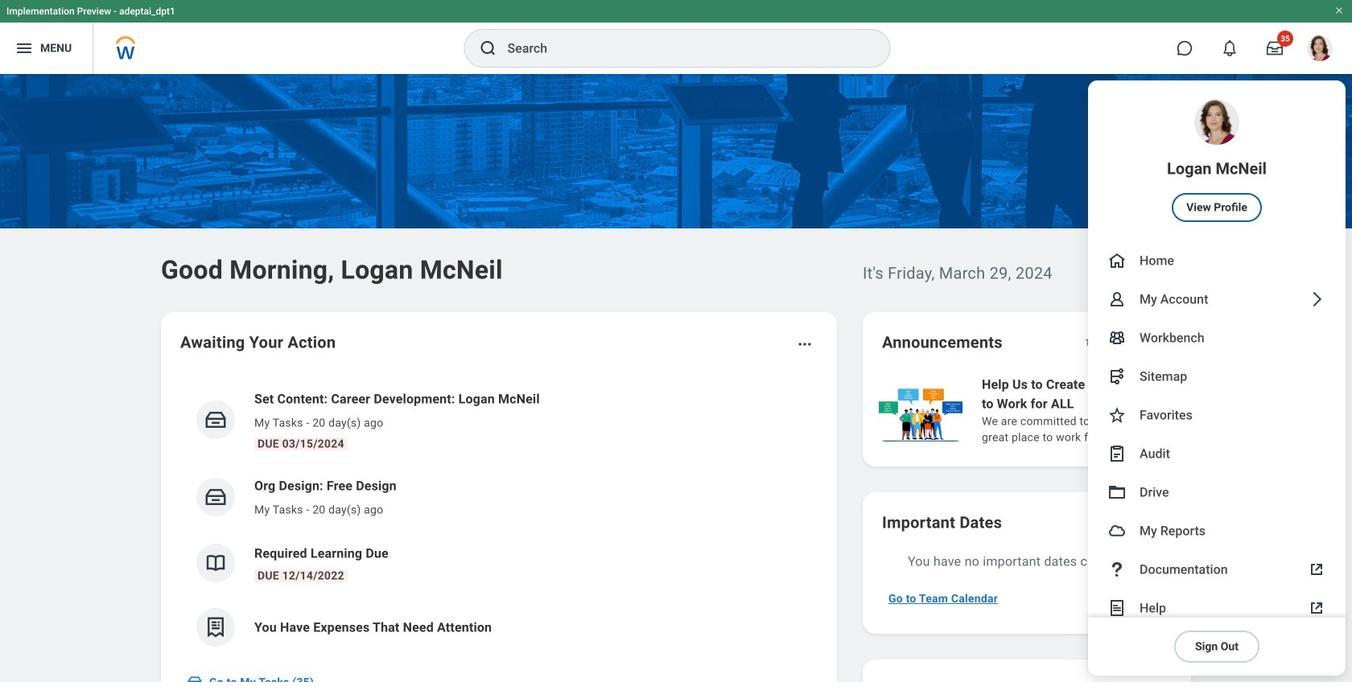 Task type: describe. For each thing, give the bounding box(es) containing it.
dashboard expenses image
[[204, 616, 228, 640]]

9 menu item from the top
[[1088, 551, 1346, 589]]

justify image
[[14, 39, 34, 58]]

question image
[[1108, 560, 1127, 580]]

chevron left small image
[[1122, 335, 1138, 351]]

folder open image
[[1108, 483, 1127, 502]]

inbox large image
[[1267, 40, 1283, 56]]

endpoints image
[[1108, 367, 1127, 386]]

2 vertical spatial inbox image
[[187, 674, 203, 683]]

4 menu item from the top
[[1088, 357, 1346, 396]]

3 menu item from the top
[[1088, 319, 1346, 357]]

1 horizontal spatial list
[[876, 373, 1352, 448]]

2 menu item from the top
[[1088, 241, 1346, 280]]

related actions image
[[797, 336, 813, 353]]

star image
[[1108, 406, 1127, 425]]

book open image
[[204, 551, 228, 575]]

contact card matrix manager image
[[1108, 328, 1127, 348]]



Task type: vqa. For each thing, say whether or not it's contained in the screenshot.
Profile Logan McNeil image
no



Task type: locate. For each thing, give the bounding box(es) containing it.
banner
[[0, 0, 1352, 676]]

menu item
[[1088, 80, 1346, 241], [1088, 241, 1346, 280], [1088, 319, 1346, 357], [1088, 357, 1346, 396], [1088, 396, 1346, 435], [1088, 435, 1346, 473], [1088, 473, 1346, 512], [1088, 512, 1346, 551], [1088, 551, 1346, 589], [1088, 589, 1346, 628]]

status
[[1085, 336, 1111, 349]]

0 horizontal spatial list
[[180, 377, 818, 660]]

1 vertical spatial inbox image
[[204, 485, 228, 509]]

Search Workday  search field
[[507, 31, 857, 66]]

paste image
[[1108, 444, 1127, 464]]

avatar image
[[1108, 522, 1127, 541]]

chevron right small image
[[1151, 335, 1167, 351]]

0 vertical spatial inbox image
[[204, 408, 228, 432]]

7 menu item from the top
[[1088, 473, 1346, 512]]

main content
[[0, 74, 1352, 683]]

notifications large image
[[1222, 40, 1238, 56]]

5 menu item from the top
[[1088, 396, 1346, 435]]

1 menu item from the top
[[1088, 80, 1346, 241]]

inbox image
[[204, 408, 228, 432], [204, 485, 228, 509], [187, 674, 203, 683]]

logan mcneil image
[[1307, 35, 1333, 61]]

search image
[[478, 39, 498, 58]]

home image
[[1108, 251, 1127, 270]]

menu
[[1088, 80, 1346, 676]]

ext link image
[[1307, 560, 1326, 580]]

document image
[[1108, 599, 1127, 618]]

6 menu item from the top
[[1088, 435, 1346, 473]]

10 menu item from the top
[[1088, 589, 1346, 628]]

8 menu item from the top
[[1088, 512, 1346, 551]]

list
[[876, 373, 1352, 448], [180, 377, 818, 660]]

ext link image
[[1307, 599, 1326, 618]]

close environment banner image
[[1334, 6, 1344, 15]]



